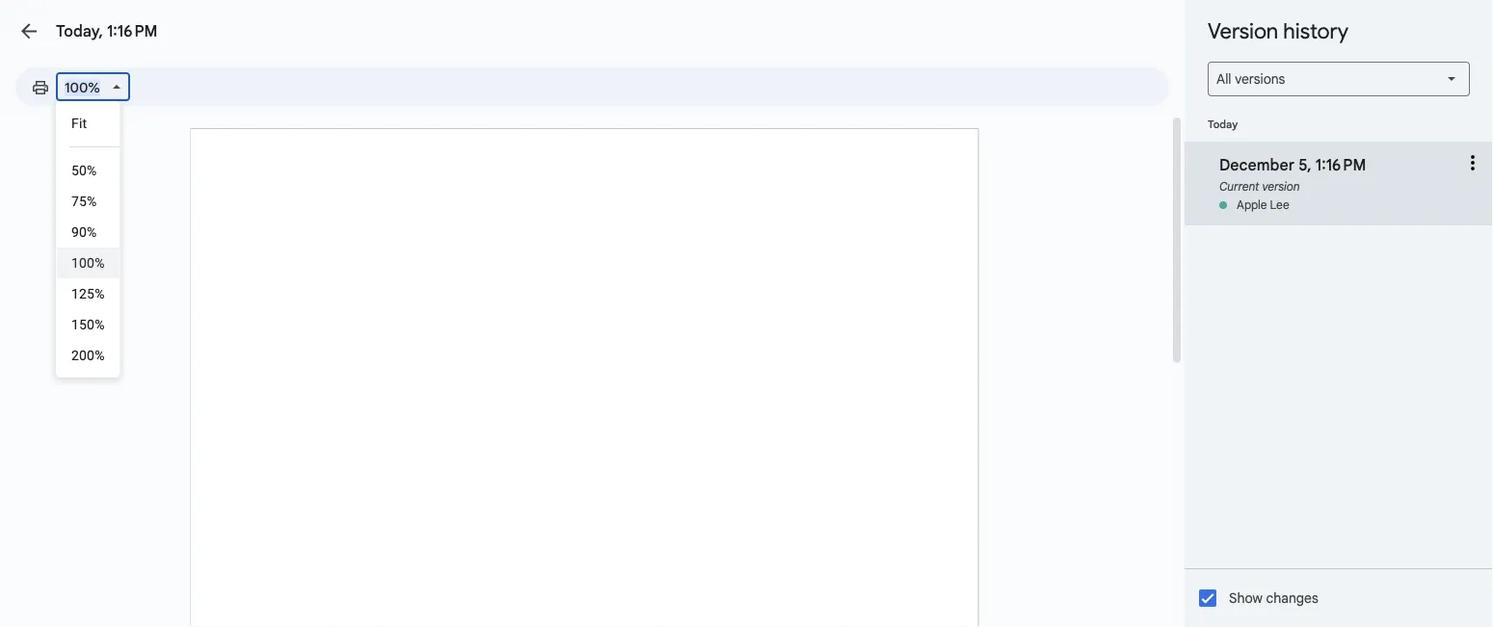 Task type: locate. For each thing, give the bounding box(es) containing it.
more actions image
[[1462, 128, 1485, 198]]

today
[[1208, 118, 1238, 131]]

current
[[1220, 180, 1260, 194]]

history
[[1284, 17, 1349, 44]]

100%
[[71, 255, 105, 271]]

row group containing current version
[[1185, 108, 1494, 226]]

versions
[[1235, 70, 1286, 87]]

None field
[[56, 72, 130, 102]]

version history application
[[0, 0, 1494, 628]]

main toolbar
[[23, 0, 130, 508]]

list box
[[56, 101, 120, 378]]

50%
[[71, 162, 97, 178]]

none field inside main toolbar
[[56, 72, 130, 102]]

lee
[[1271, 198, 1290, 213]]

list box containing fit
[[56, 101, 120, 378]]

fit
[[71, 115, 87, 131]]

show changes
[[1229, 590, 1319, 607]]

Show changes checkbox
[[1200, 590, 1217, 607]]

version history
[[1208, 17, 1349, 44]]

apple
[[1237, 198, 1268, 213]]

all versions option
[[1217, 69, 1286, 89]]

row group
[[1185, 108, 1494, 226]]

menu bar banner
[[0, 0, 1494, 508]]

90%
[[71, 224, 97, 240]]

today,
[[56, 21, 103, 40]]



Task type: vqa. For each thing, say whether or not it's contained in the screenshot.
NAVIGATION
no



Task type: describe. For each thing, give the bounding box(es) containing it.
75%
[[71, 193, 97, 209]]

all versions
[[1217, 70, 1286, 87]]

today, 1:16 pm
[[56, 21, 158, 40]]

current version
[[1220, 180, 1300, 194]]

all
[[1217, 70, 1232, 87]]

show
[[1229, 590, 1263, 607]]

current version cell
[[1185, 128, 1494, 198]]

Zoom text field
[[60, 74, 106, 101]]

version history section
[[1185, 0, 1494, 628]]

changes
[[1267, 590, 1319, 607]]

150%
[[71, 317, 105, 333]]

version
[[1208, 17, 1279, 44]]

125%
[[71, 286, 105, 302]]

1:16 pm
[[107, 21, 158, 40]]

version
[[1263, 180, 1300, 194]]

apple lee
[[1237, 198, 1290, 213]]

row group inside version history application
[[1185, 108, 1494, 226]]

200%
[[71, 348, 105, 364]]

list box inside version history application
[[56, 101, 120, 378]]

today heading
[[1185, 108, 1494, 142]]

Name this version text field
[[1217, 150, 1459, 179]]



